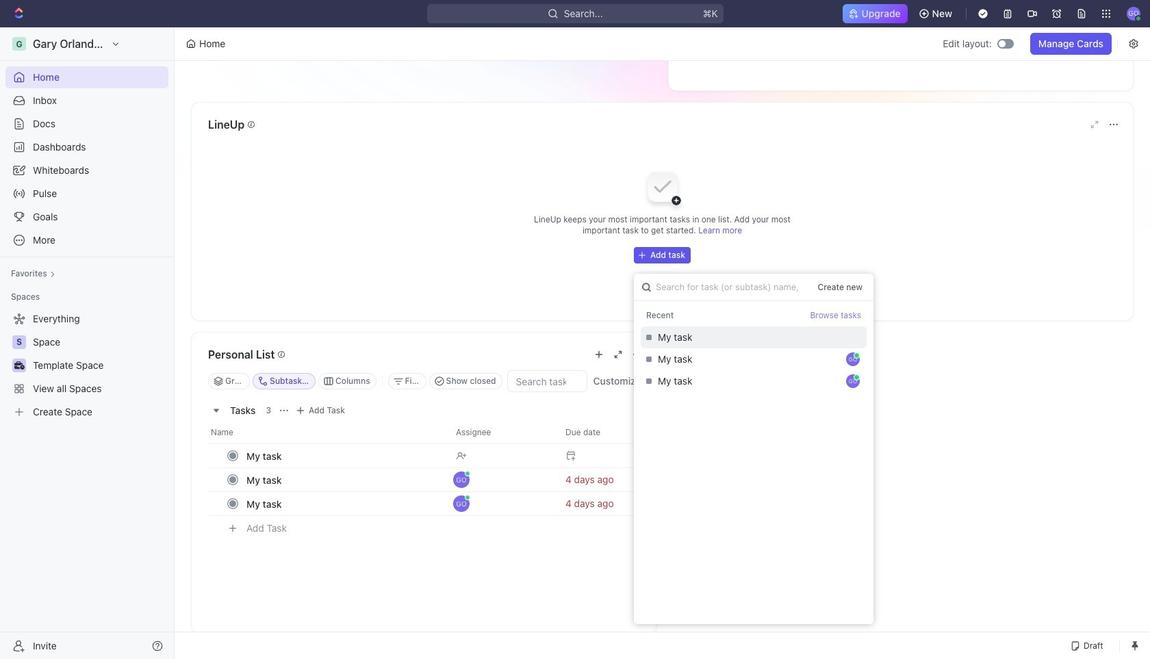Task type: describe. For each thing, give the bounding box(es) containing it.
sidebar navigation
[[0, 27, 175, 659]]

Search tasks... text field
[[508, 371, 587, 392]]



Task type: vqa. For each thing, say whether or not it's contained in the screenshot.
tree in Sidebar navigation
yes



Task type: locate. For each thing, give the bounding box(es) containing it.
tree inside sidebar navigation
[[5, 308, 168, 423]]

Search for task (or subtask) name, ID, or URL text field
[[634, 274, 813, 301]]

tree
[[5, 308, 168, 423]]



